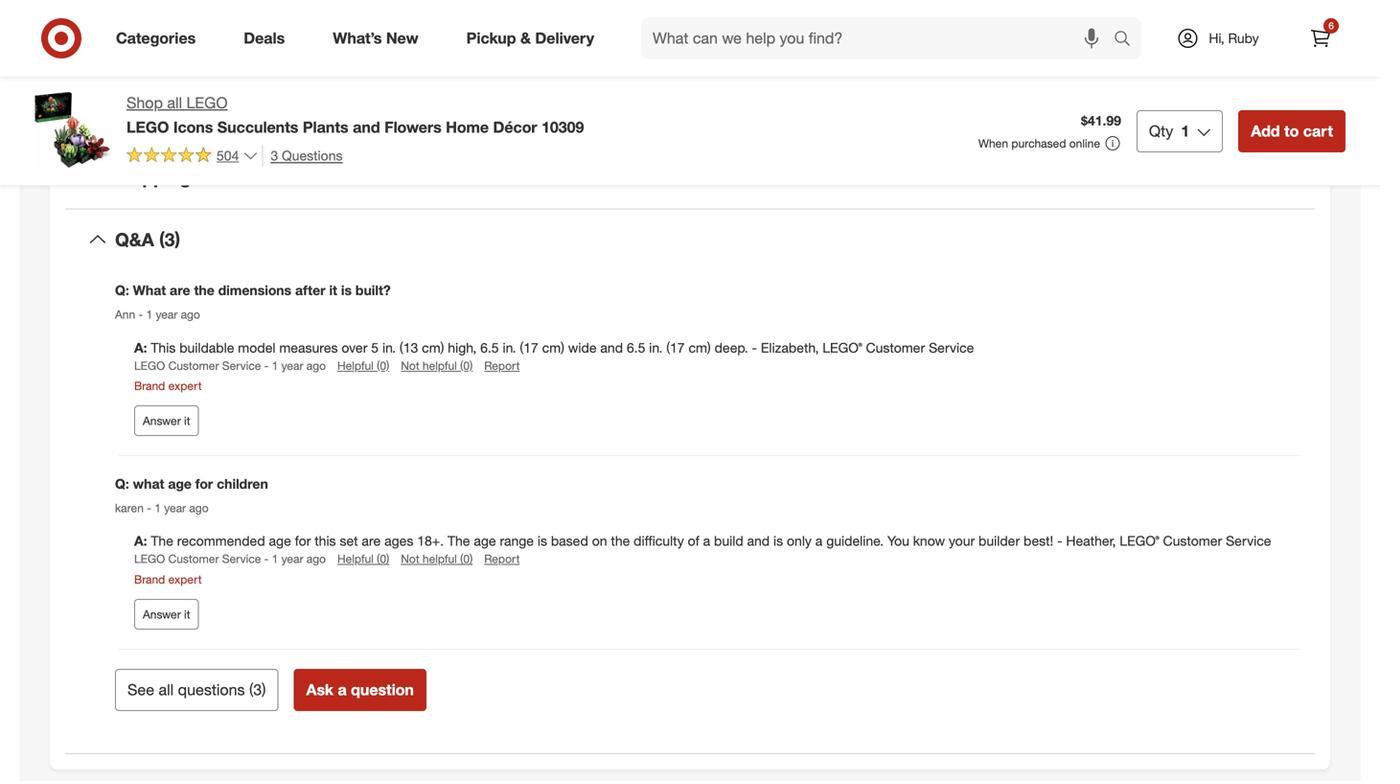 Task type: vqa. For each thing, say whether or not it's contained in the screenshot.
top continue
no



Task type: locate. For each thing, give the bounding box(es) containing it.
deep.
[[160, 24, 194, 40], [715, 339, 748, 356]]

answer it for this
[[143, 414, 190, 428]]

ago inside q: what are the dimensions after it is built? ann - 1 year ago
[[181, 307, 200, 322]]

helpful  (0) button down built?
[[338, 357, 390, 374]]

- inside the q: what age for children karen - 1 year ago
[[147, 501, 151, 515]]

1 helpful from the top
[[423, 358, 457, 373]]

brand
[[134, 379, 165, 393], [134, 572, 165, 587]]

1 not from the top
[[401, 358, 420, 373]]

brand down the karen
[[134, 572, 165, 587]]

for left this
[[295, 533, 311, 550]]

not for ages
[[401, 552, 420, 566]]

add to cart button
[[1239, 110, 1346, 152]]

buildable
[[163, 5, 218, 21], [179, 339, 234, 356]]

0 vertical spatial are
[[170, 282, 190, 299]]

1 not helpful  (0) button from the top
[[401, 357, 473, 374]]

0 horizontal spatial for
[[195, 476, 213, 492]]

ann
[[115, 307, 135, 322]]

what's new
[[333, 29, 419, 48]]

2 q: from the top
[[115, 476, 129, 492]]

1 vertical spatial all
[[159, 681, 174, 699]]

0 horizontal spatial 3
[[253, 681, 262, 699]]

1 helpful  (0) from the top
[[338, 358, 390, 373]]

- right best!
[[1058, 533, 1063, 550]]

of
[[688, 533, 700, 550]]

1 vertical spatial not helpful  (0) button
[[401, 551, 473, 567]]

lego up 'icons'
[[186, 93, 228, 112]]

helpful  (0) down built?
[[338, 358, 390, 373]]

1 answer it from the top
[[143, 414, 190, 428]]

1 vertical spatial brand
[[134, 572, 165, 587]]

1 lego customer service - 1 year ago from the top
[[134, 358, 326, 373]]

1 brand expert from the top
[[134, 379, 202, 393]]

2 report button from the top
[[484, 551, 520, 567]]

0 vertical spatial helpful  (0) button
[[338, 357, 390, 374]]

year inside the q: what age for children karen - 1 year ago
[[164, 501, 186, 515]]

heather,
[[1067, 533, 1116, 550]]

answer up see on the left of the page
[[143, 607, 181, 622]]

q: what are the dimensions after it is built? ann - 1 year ago
[[115, 282, 391, 322]]

questions
[[282, 147, 343, 164]]

ago up recommended
[[189, 501, 209, 515]]

1 vertical spatial deep.
[[715, 339, 748, 356]]

a: for a: the recommended age for this set are ages 18+. the age range is based on the difficulty of a build and is only a guideline. you know your builder best! - heather, lego® customer service
[[134, 533, 147, 550]]

report button down range on the bottom left of page
[[484, 551, 520, 567]]

1 vertical spatial it
[[184, 414, 190, 428]]

2 not helpful  (0) from the top
[[401, 552, 473, 566]]

1 vertical spatial this
[[151, 339, 176, 356]]

1 vertical spatial helpful  (0) button
[[338, 551, 390, 567]]

$41.99
[[1082, 112, 1122, 129]]

helpful for set
[[338, 552, 374, 566]]

1 vertical spatial 3
[[253, 681, 262, 699]]

0 vertical spatial brand
[[134, 379, 165, 393]]

see all questions ( 3 )
[[128, 681, 266, 699]]

0 vertical spatial not helpful  (0) button
[[401, 357, 473, 374]]

1 vertical spatial for
[[295, 533, 311, 550]]

model up contains
[[221, 5, 259, 21]]

1 vertical spatial model
[[238, 339, 276, 356]]

(13
[[383, 5, 402, 21], [400, 339, 418, 356]]

0 vertical spatial all
[[167, 93, 182, 112]]

brand for this buildable model measures over 5 in. (13 cm) high, 6.5 in. (17 cm) wide and 6.5 in. (17 cm) deep. -  elizabeth, lego® customer service
[[134, 379, 165, 393]]

is right range on the bottom left of page
[[538, 533, 547, 550]]

1 vertical spatial report button
[[484, 551, 520, 567]]

deep. left elizabeth,
[[715, 339, 748, 356]]

0 vertical spatial buildable
[[163, 5, 218, 21]]

& right pickup
[[521, 29, 531, 48]]

1 vertical spatial not
[[401, 552, 420, 566]]

this up categories
[[134, 5, 159, 21]]

0 vertical spatial 3
[[271, 147, 278, 164]]

helpful  (0) button for set
[[338, 551, 390, 567]]

answer it button up what
[[134, 406, 199, 436]]

model down q: what are the dimensions after it is built? ann - 1 year ago
[[238, 339, 276, 356]]

1 vertical spatial the
[[611, 533, 630, 550]]

0 vertical spatial report
[[484, 358, 520, 373]]

report for in.
[[484, 358, 520, 373]]

lego customer service - 1 year ago for buildable
[[134, 358, 326, 373]]

buildable down q: what are the dimensions after it is built? ann - 1 year ago
[[179, 339, 234, 356]]

1 not helpful  (0) from the top
[[401, 358, 473, 373]]

2 not helpful  (0) button from the top
[[401, 551, 473, 567]]

1 vertical spatial lego customer service - 1 year ago
[[134, 552, 326, 566]]

wide
[[552, 5, 580, 21], [568, 339, 597, 356]]

are inside q: what are the dimensions after it is built? ann - 1 year ago
[[170, 282, 190, 299]]

for
[[195, 476, 213, 492], [295, 533, 311, 550]]

measures down after
[[279, 339, 338, 356]]

hi, ruby
[[1209, 30, 1259, 46]]

buildable up contains
[[163, 5, 218, 21]]

0 horizontal spatial deep.
[[160, 24, 194, 40]]

1 vertical spatial helpful  (0)
[[338, 552, 390, 566]]

0 vertical spatial expert
[[168, 379, 202, 393]]

report button down a: this buildable model measures over 5 in. (13 cm) high, 6.5 in. (17 cm) wide and 6.5 in. (17 cm) deep. -  elizabeth, lego® customer service
[[484, 357, 520, 374]]

all for shop
[[167, 93, 182, 112]]

year inside q: what are the dimensions after it is built? ann - 1 year ago
[[156, 307, 178, 322]]

1 vertical spatial &
[[196, 166, 209, 188]]

1 vertical spatial buildable
[[179, 339, 234, 356]]

helpful
[[338, 358, 374, 373], [338, 552, 374, 566]]

0 vertical spatial wide
[[552, 5, 580, 21]]

ago down this
[[307, 552, 326, 566]]

1 the from the left
[[151, 533, 173, 550]]

- right ann
[[138, 307, 143, 322]]

not
[[401, 358, 420, 373], [401, 552, 420, 566]]

measures up pieces
[[263, 5, 321, 21]]

a: for a: this buildable model measures over 5 in. (13 cm) high, 6.5 in. (17 cm) wide and 6.5 in. (17 cm) deep. -  elizabeth, lego® customer service
[[134, 339, 147, 356]]

helpful for cm)
[[423, 358, 457, 373]]

answer up what
[[143, 414, 181, 428]]

1 a: from the top
[[134, 339, 147, 356]]

lego down ann
[[134, 358, 165, 373]]

report down a: this buildable model measures over 5 in. (13 cm) high, 6.5 in. (17 cm) wide and 6.5 in. (17 cm) deep. -  elizabeth, lego® customer service
[[484, 358, 520, 373]]

not helpful  (0) for cm)
[[401, 358, 473, 373]]

lego
[[186, 93, 228, 112], [127, 118, 169, 136], [134, 358, 165, 373], [134, 552, 165, 566]]

a right of
[[703, 533, 711, 550]]

helpful for 5
[[338, 358, 374, 373]]

lego down shop
[[127, 118, 169, 136]]

0 vertical spatial a:
[[134, 339, 147, 356]]

not for (13
[[401, 358, 420, 373]]

over up the what's
[[325, 5, 351, 21]]

1 expert from the top
[[168, 379, 202, 393]]

1 answer it button from the top
[[134, 406, 199, 436]]

answer it button for this
[[134, 406, 199, 436]]

a:
[[134, 339, 147, 356], [134, 533, 147, 550]]

a: this buildable model measures over 5 in. (13 cm) high, 6.5 in. (17 cm) wide and 6.5 in. (17 cm) deep. -  elizabeth, lego® customer service
[[134, 339, 974, 356]]

1 vertical spatial report
[[484, 552, 520, 566]]

deep. left contains
[[160, 24, 194, 40]]

0 vertical spatial lego®
[[823, 339, 862, 356]]

qty 1
[[1149, 122, 1190, 140]]

qty
[[1149, 122, 1174, 140]]

2 helpful from the top
[[423, 552, 457, 566]]

1 vertical spatial (13
[[400, 339, 418, 356]]

0 horizontal spatial 5
[[355, 5, 362, 21]]

2 lego customer service - 1 year ago from the top
[[134, 552, 326, 566]]

- left elizabeth,
[[752, 339, 757, 356]]

all for see
[[159, 681, 174, 699]]

answer it button up see on the left of the page
[[134, 599, 199, 630]]

high, inside this buildable model measures over 5 in. (13 cm) high, 6.5 in. (17 cm) wide and 6.5 in. (17 cm) deep.  contains 771 pieces
[[431, 5, 460, 21]]

helpful down built?
[[338, 358, 374, 373]]

q: for q: what age for children
[[115, 476, 129, 492]]

0 vertical spatial q:
[[115, 282, 129, 299]]

0 vertical spatial over
[[325, 5, 351, 21]]

1 vertical spatial answer it button
[[134, 599, 199, 630]]

1 horizontal spatial the
[[448, 533, 470, 550]]

2 horizontal spatial is
[[774, 533, 783, 550]]

1 q: from the top
[[115, 282, 129, 299]]

1 vertical spatial helpful
[[338, 552, 374, 566]]

lego® right heather,
[[1120, 533, 1160, 550]]

answer it
[[143, 414, 190, 428], [143, 607, 190, 622]]

see
[[128, 681, 154, 699]]

helpful down "set"
[[338, 552, 374, 566]]

0 horizontal spatial &
[[196, 166, 209, 188]]

0 vertical spatial 5
[[355, 5, 362, 21]]

helpful
[[423, 358, 457, 373], [423, 552, 457, 566]]

5
[[355, 5, 362, 21], [371, 339, 379, 356]]

q: up the karen
[[115, 476, 129, 492]]

& for shipping
[[196, 166, 209, 188]]

0 vertical spatial the
[[194, 282, 214, 299]]

1 vertical spatial wide
[[568, 339, 597, 356]]

report button
[[484, 357, 520, 374], [484, 551, 520, 567]]

1 vertical spatial expert
[[168, 572, 202, 587]]

0 vertical spatial for
[[195, 476, 213, 492]]

is
[[341, 282, 352, 299], [538, 533, 547, 550], [774, 533, 783, 550]]

for left children
[[195, 476, 213, 492]]

brand expert down ann
[[134, 379, 202, 393]]

q: inside q: what are the dimensions after it is built? ann - 1 year ago
[[115, 282, 129, 299]]

service
[[929, 339, 974, 356], [222, 358, 261, 373], [1226, 533, 1272, 550], [222, 552, 261, 566]]

0 vertical spatial this
[[134, 5, 159, 21]]

it
[[329, 282, 337, 299], [184, 414, 190, 428], [184, 607, 190, 622]]

lego® right elizabeth,
[[823, 339, 862, 356]]

0 vertical spatial model
[[221, 5, 259, 21]]

a: down the karen
[[134, 533, 147, 550]]

helpful  (0)
[[338, 358, 390, 373], [338, 552, 390, 566]]

it for children
[[184, 607, 190, 622]]

only
[[787, 533, 812, 550]]

0 vertical spatial helpful
[[423, 358, 457, 373]]

brand expert down recommended
[[134, 572, 202, 587]]

5 up the what's
[[355, 5, 362, 21]]

all inside the shop all lego lego icons succulents plants and flowers home décor 10309
[[167, 93, 182, 112]]

3 questions
[[271, 147, 343, 164]]

are right "set"
[[362, 533, 381, 550]]

1 helpful  (0) button from the top
[[338, 357, 390, 374]]

& for pickup
[[521, 29, 531, 48]]

0 horizontal spatial the
[[151, 533, 173, 550]]

0 vertical spatial answer it button
[[134, 406, 199, 436]]

5 down built?
[[371, 339, 379, 356]]

-
[[138, 307, 143, 322], [752, 339, 757, 356], [264, 358, 269, 373], [147, 501, 151, 515], [1058, 533, 1063, 550], [264, 552, 269, 566]]

over down built?
[[342, 339, 368, 356]]

report
[[484, 358, 520, 373], [484, 552, 520, 566]]

2 brand from the top
[[134, 572, 165, 587]]

1 vertical spatial lego®
[[1120, 533, 1160, 550]]

model
[[221, 5, 259, 21], [238, 339, 276, 356]]

0 vertical spatial measures
[[263, 5, 321, 21]]

helpful  (0) button for 5
[[338, 357, 390, 374]]

- right the karen
[[147, 501, 151, 515]]

q:
[[115, 282, 129, 299], [115, 476, 129, 492]]

0 horizontal spatial the
[[194, 282, 214, 299]]

all right see on the left of the page
[[159, 681, 174, 699]]

measures inside this buildable model measures over 5 in. (13 cm) high, 6.5 in. (17 cm) wide and 6.5 in. (17 cm) deep.  contains 771 pieces
[[263, 5, 321, 21]]

& left returns
[[196, 166, 209, 188]]

0 vertical spatial answer
[[143, 414, 181, 428]]

3 down succulents
[[271, 147, 278, 164]]

brand expert for the
[[134, 572, 202, 587]]

q: up ann
[[115, 282, 129, 299]]

lego customer service - 1 year ago down recommended
[[134, 552, 326, 566]]

1 vertical spatial are
[[362, 533, 381, 550]]

1 vertical spatial answer
[[143, 607, 181, 622]]

age right what
[[168, 476, 192, 492]]

buildable inside this buildable model measures over 5 in. (13 cm) high, 6.5 in. (17 cm) wide and 6.5 in. (17 cm) deep.  contains 771 pieces
[[163, 5, 218, 21]]

it up see all questions ( 3 )
[[184, 607, 190, 622]]

- down recommended
[[264, 552, 269, 566]]

this inside this buildable model measures over 5 in. (13 cm) high, 6.5 in. (17 cm) wide and 6.5 in. (17 cm) deep.  contains 771 pieces
[[134, 5, 159, 21]]

ask a question button
[[294, 669, 427, 711]]

0 vertical spatial (13
[[383, 5, 402, 21]]

0 horizontal spatial are
[[170, 282, 190, 299]]

0 vertical spatial not helpful  (0)
[[401, 358, 473, 373]]

answer it button for the
[[134, 599, 199, 630]]

deals
[[244, 29, 285, 48]]

helpful  (0) down "set"
[[338, 552, 390, 566]]

2 not from the top
[[401, 552, 420, 566]]

the right on
[[611, 533, 630, 550]]

1 vertical spatial q:
[[115, 476, 129, 492]]

the down the q: what age for children karen - 1 year ago
[[151, 533, 173, 550]]

report down range on the bottom left of page
[[484, 552, 520, 566]]

1 horizontal spatial for
[[295, 533, 311, 550]]

report button for in.
[[484, 357, 520, 374]]

it right after
[[329, 282, 337, 299]]

in.
[[366, 5, 379, 21], [486, 5, 500, 21], [633, 5, 646, 21], [382, 339, 396, 356], [503, 339, 516, 356], [649, 339, 663, 356]]

ask
[[306, 681, 334, 699]]

customer
[[866, 339, 925, 356], [168, 358, 219, 373], [1163, 533, 1223, 550], [168, 552, 219, 566]]

0 vertical spatial high,
[[431, 5, 460, 21]]

pickup
[[467, 29, 516, 48]]

answer it up what
[[143, 414, 190, 428]]

2 helpful from the top
[[338, 552, 374, 566]]

when
[[979, 136, 1009, 150]]

what
[[133, 476, 164, 492]]

lego®
[[823, 339, 862, 356], [1120, 533, 1160, 550]]

1 report from the top
[[484, 358, 520, 373]]

0 vertical spatial report button
[[484, 357, 520, 374]]

1 vertical spatial answer it
[[143, 607, 190, 622]]

1 brand from the top
[[134, 379, 165, 393]]

0 vertical spatial brand expert
[[134, 379, 202, 393]]

q: for q: what are the dimensions after it is built?
[[115, 282, 129, 299]]

6.5
[[464, 5, 482, 21], [610, 5, 629, 21], [480, 339, 499, 356], [627, 339, 646, 356]]

1 horizontal spatial &
[[521, 29, 531, 48]]

age left this
[[269, 533, 291, 550]]

1 inside the q: what age for children karen - 1 year ago
[[155, 501, 161, 515]]

1 vertical spatial a:
[[134, 533, 147, 550]]

0 horizontal spatial age
[[168, 476, 192, 492]]

0 vertical spatial deep.
[[160, 24, 194, 40]]

(13 inside this buildable model measures over 5 in. (13 cm) high, 6.5 in. (17 cm) wide and 6.5 in. (17 cm) deep.  contains 771 pieces
[[383, 5, 402, 21]]

report button for range
[[484, 551, 520, 567]]

the right '18+.'
[[448, 533, 470, 550]]

a: down ann
[[134, 339, 147, 356]]

brand down ann
[[134, 379, 165, 393]]

1 vertical spatial brand expert
[[134, 572, 202, 587]]

a right only
[[816, 533, 823, 550]]

What can we help you find? suggestions appear below search field
[[641, 17, 1119, 59]]

plants
[[303, 118, 349, 136]]

& inside dropdown button
[[196, 166, 209, 188]]

2 answer from the top
[[143, 607, 181, 622]]

1 answer from the top
[[143, 414, 181, 428]]

this down what
[[151, 339, 176, 356]]

0 vertical spatial answer it
[[143, 414, 190, 428]]

all right shop
[[167, 93, 182, 112]]

3 right 'questions'
[[253, 681, 262, 699]]

cm)
[[405, 5, 428, 21], [526, 5, 548, 21], [134, 24, 157, 40], [422, 339, 444, 356], [542, 339, 565, 356], [689, 339, 711, 356]]

0 vertical spatial helpful  (0)
[[338, 358, 390, 373]]

2 answer it button from the top
[[134, 599, 199, 630]]

2 helpful  (0) from the top
[[338, 552, 390, 566]]

this
[[134, 5, 159, 21], [151, 339, 176, 356]]

0 horizontal spatial is
[[341, 282, 352, 299]]

age left range on the bottom left of page
[[474, 533, 496, 550]]

it inside q: what are the dimensions after it is built? ann - 1 year ago
[[329, 282, 337, 299]]

0 vertical spatial not
[[401, 358, 420, 373]]

is left built?
[[341, 282, 352, 299]]

answer it button
[[134, 406, 199, 436], [134, 599, 199, 630]]

not helpful  (0)
[[401, 358, 473, 373], [401, 552, 473, 566]]

2 a: from the top
[[134, 533, 147, 550]]

are right what
[[170, 282, 190, 299]]

ago right ann
[[181, 307, 200, 322]]

wide inside this buildable model measures over 5 in. (13 cm) high, 6.5 in. (17 cm) wide and 6.5 in. (17 cm) deep.  contains 771 pieces
[[552, 5, 580, 21]]

0 vertical spatial it
[[329, 282, 337, 299]]

6 link
[[1300, 17, 1342, 59]]

1 horizontal spatial 5
[[371, 339, 379, 356]]

ago
[[181, 307, 200, 322], [307, 358, 326, 373], [189, 501, 209, 515], [307, 552, 326, 566]]

0 vertical spatial helpful
[[338, 358, 374, 373]]

lego customer service - 1 year ago down q: what are the dimensions after it is built? ann - 1 year ago
[[134, 358, 326, 373]]

the left dimensions
[[194, 282, 214, 299]]

0 horizontal spatial lego®
[[823, 339, 862, 356]]

771
[[255, 24, 277, 40]]

helpful  (0) button down "set"
[[338, 551, 390, 567]]

helpful  (0) button
[[338, 357, 390, 374], [338, 551, 390, 567]]

0 horizontal spatial a
[[338, 681, 347, 699]]

1 vertical spatial not helpful  (0)
[[401, 552, 473, 566]]

shop all lego lego icons succulents plants and flowers home décor 10309
[[127, 93, 584, 136]]

1 horizontal spatial the
[[611, 533, 630, 550]]

2 expert from the top
[[168, 572, 202, 587]]

a right ask
[[338, 681, 347, 699]]

2 vertical spatial it
[[184, 607, 190, 622]]

1 helpful from the top
[[338, 358, 374, 373]]

is left only
[[774, 533, 783, 550]]

1 horizontal spatial deep.
[[715, 339, 748, 356]]

0 vertical spatial &
[[521, 29, 531, 48]]

it for dimensions
[[184, 414, 190, 428]]

it up the q: what age for children karen - 1 year ago
[[184, 414, 190, 428]]

question
[[351, 681, 414, 699]]

2 brand expert from the top
[[134, 572, 202, 587]]

- inside q: what are the dimensions after it is built? ann - 1 year ago
[[138, 307, 143, 322]]

categories
[[116, 29, 196, 48]]

0 vertical spatial lego customer service - 1 year ago
[[134, 358, 326, 373]]

2 helpful  (0) button from the top
[[338, 551, 390, 567]]

1 vertical spatial helpful
[[423, 552, 457, 566]]

answer for this
[[143, 414, 181, 428]]

answer for the
[[143, 607, 181, 622]]

2 report from the top
[[484, 552, 520, 566]]

1 horizontal spatial are
[[362, 533, 381, 550]]

q: inside the q: what age for children karen - 1 year ago
[[115, 476, 129, 492]]

not helpful  (0) button
[[401, 357, 473, 374], [401, 551, 473, 567]]

1 vertical spatial 5
[[371, 339, 379, 356]]

1 report button from the top
[[484, 357, 520, 374]]

answer it up see on the left of the page
[[143, 607, 190, 622]]

2 answer it from the top
[[143, 607, 190, 622]]

the
[[151, 533, 173, 550], [448, 533, 470, 550]]

the
[[194, 282, 214, 299], [611, 533, 630, 550]]

q&a
[[115, 228, 154, 251]]



Task type: describe. For each thing, give the bounding box(es) containing it.
succulents
[[217, 118, 299, 136]]

brand for the recommended age for this set are ages 18+. the age range is based on the difficulty of a build and is only a guideline. you know your builder best! - heather, lego® customer service
[[134, 572, 165, 587]]

built?
[[356, 282, 391, 299]]

home
[[446, 118, 489, 136]]

not helpful  (0) button for cm)
[[401, 357, 473, 374]]

this buildable model measures over 5 in. (13 cm) high, 6.5 in. (17 cm) wide and 6.5 in. (17 cm) deep.  contains 771 pieces
[[134, 5, 668, 40]]

and inside the shop all lego lego icons succulents plants and flowers home décor 10309
[[353, 118, 380, 136]]

18+.
[[417, 533, 444, 550]]

after
[[295, 282, 326, 299]]

based
[[551, 533, 588, 550]]

builder
[[979, 533, 1020, 550]]

this
[[315, 533, 336, 550]]

image of lego icons succulents plants and flowers home décor 10309 image
[[35, 92, 111, 169]]

and inside this buildable model measures over 5 in. (13 cm) high, 6.5 in. (17 cm) wide and 6.5 in. (17 cm) deep.  contains 771 pieces
[[584, 5, 607, 21]]

pickup & delivery
[[467, 29, 594, 48]]

search button
[[1105, 17, 1152, 63]]

1 horizontal spatial 3
[[271, 147, 278, 164]]

1 horizontal spatial lego®
[[1120, 533, 1160, 550]]

expert for recommended
[[168, 572, 202, 587]]

what's new link
[[317, 17, 443, 59]]

add
[[1251, 122, 1280, 140]]

1 horizontal spatial age
[[269, 533, 291, 550]]

ruby
[[1229, 30, 1259, 46]]

children
[[217, 476, 268, 492]]

expert for buildable
[[168, 379, 202, 393]]

1 horizontal spatial a
[[703, 533, 711, 550]]

décor
[[493, 118, 537, 136]]

pieces
[[281, 24, 321, 40]]

ago down after
[[307, 358, 326, 373]]

helpful for 18+.
[[423, 552, 457, 566]]

is inside q: what are the dimensions after it is built? ann - 1 year ago
[[341, 282, 352, 299]]

contains
[[198, 24, 251, 40]]

guideline.
[[827, 533, 884, 550]]

)
[[262, 681, 266, 699]]

10309
[[542, 118, 584, 136]]

a: the recommended age for this set are ages 18+. the age range is based on the difficulty of a build and is only a guideline. you know your builder best! - heather, lego® customer service
[[134, 533, 1272, 550]]

2 the from the left
[[448, 533, 470, 550]]

report for range
[[484, 552, 520, 566]]

1 horizontal spatial is
[[538, 533, 547, 550]]

purchased
[[1012, 136, 1067, 150]]

you
[[888, 533, 910, 550]]

answer it for the
[[143, 607, 190, 622]]

elizabeth,
[[761, 339, 819, 356]]

the inside q: what are the dimensions after it is built? ann - 1 year ago
[[194, 282, 214, 299]]

when purchased online
[[979, 136, 1101, 150]]

a inside button
[[338, 681, 347, 699]]

- down q: what are the dimensions after it is built? ann - 1 year ago
[[264, 358, 269, 373]]

lego down the karen
[[134, 552, 165, 566]]

online
[[1070, 136, 1101, 150]]

set
[[340, 533, 358, 550]]

brand expert for this
[[134, 379, 202, 393]]

build
[[714, 533, 744, 550]]

shipping
[[115, 166, 191, 188]]

recommended
[[177, 533, 265, 550]]

helpful  (0) for set
[[338, 552, 390, 566]]

6
[[1329, 20, 1334, 32]]

ago inside the q: what age for children karen - 1 year ago
[[189, 501, 209, 515]]

what
[[133, 282, 166, 299]]

your
[[949, 533, 975, 550]]

q&a (3) button
[[65, 209, 1315, 270]]

over inside this buildable model measures over 5 in. (13 cm) high, 6.5 in. (17 cm) wide and 6.5 in. (17 cm) deep.  contains 771 pieces
[[325, 5, 351, 21]]

q&a (3)
[[115, 228, 180, 251]]

ask a question
[[306, 681, 414, 699]]

cart
[[1304, 122, 1334, 140]]

best!
[[1024, 533, 1054, 550]]

504 link
[[127, 145, 258, 168]]

deep. inside this buildable model measures over 5 in. (13 cm) high, 6.5 in. (17 cm) wide and 6.5 in. (17 cm) deep.  contains 771 pieces
[[160, 24, 194, 40]]

search
[[1105, 31, 1152, 49]]

(3)
[[159, 228, 180, 251]]

questions
[[178, 681, 245, 699]]

1 vertical spatial over
[[342, 339, 368, 356]]

shipping & returns button
[[65, 147, 1315, 208]]

delivery
[[535, 29, 594, 48]]

model inside this buildable model measures over 5 in. (13 cm) high, 6.5 in. (17 cm) wide and 6.5 in. (17 cm) deep.  contains 771 pieces
[[221, 5, 259, 21]]

(
[[249, 681, 253, 699]]

lego customer service - 1 year ago for recommended
[[134, 552, 326, 566]]

for inside the q: what age for children karen - 1 year ago
[[195, 476, 213, 492]]

hi,
[[1209, 30, 1225, 46]]

new
[[386, 29, 419, 48]]

1 vertical spatial measures
[[279, 339, 338, 356]]

dimensions
[[218, 282, 292, 299]]

age inside the q: what age for children karen - 1 year ago
[[168, 476, 192, 492]]

know
[[913, 533, 945, 550]]

not helpful  (0) for 18+.
[[401, 552, 473, 566]]

to
[[1285, 122, 1299, 140]]

categories link
[[100, 17, 220, 59]]

deals link
[[227, 17, 309, 59]]

what's
[[333, 29, 382, 48]]

ages
[[385, 533, 414, 550]]

icons
[[173, 118, 213, 136]]

2 horizontal spatial age
[[474, 533, 496, 550]]

add to cart
[[1251, 122, 1334, 140]]

flowers
[[385, 118, 442, 136]]

504
[[217, 147, 239, 164]]

1 vertical spatial high,
[[448, 339, 477, 356]]

shop
[[127, 93, 163, 112]]

karen
[[115, 501, 144, 515]]

pickup & delivery link
[[450, 17, 618, 59]]

q: what age for children karen - 1 year ago
[[115, 476, 268, 515]]

helpful  (0) for 5
[[338, 358, 390, 373]]

difficulty
[[634, 533, 684, 550]]

5 inside this buildable model measures over 5 in. (13 cm) high, 6.5 in. (17 cm) wide and 6.5 in. (17 cm) deep.  contains 771 pieces
[[355, 5, 362, 21]]

2 horizontal spatial a
[[816, 533, 823, 550]]

on
[[592, 533, 607, 550]]

range
[[500, 533, 534, 550]]

3 questions link
[[262, 145, 343, 167]]

not helpful  (0) button for 18+.
[[401, 551, 473, 567]]

1 inside q: what are the dimensions after it is built? ann - 1 year ago
[[146, 307, 153, 322]]

returns
[[214, 166, 282, 188]]

shipping & returns
[[115, 166, 282, 188]]



